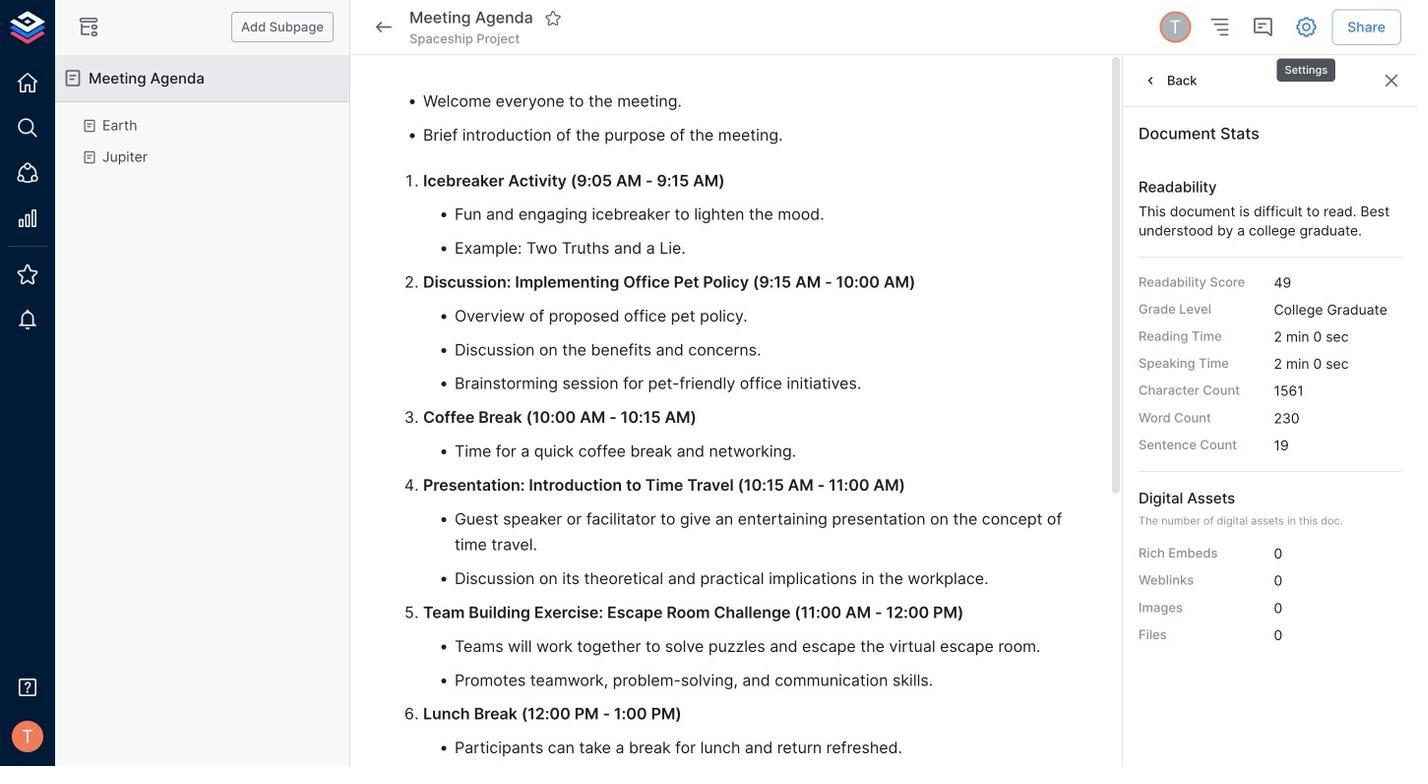 Task type: describe. For each thing, give the bounding box(es) containing it.
hide wiki image
[[77, 15, 100, 39]]

go back image
[[372, 15, 396, 39]]

favorite image
[[544, 9, 562, 27]]

settings image
[[1295, 15, 1319, 39]]



Task type: vqa. For each thing, say whether or not it's contained in the screenshot.
REMOVE BOOKMARK icon
no



Task type: locate. For each thing, give the bounding box(es) containing it.
comments image
[[1252, 15, 1275, 39]]

table of contents image
[[1208, 15, 1232, 39]]

tooltip
[[1276, 45, 1338, 84]]



